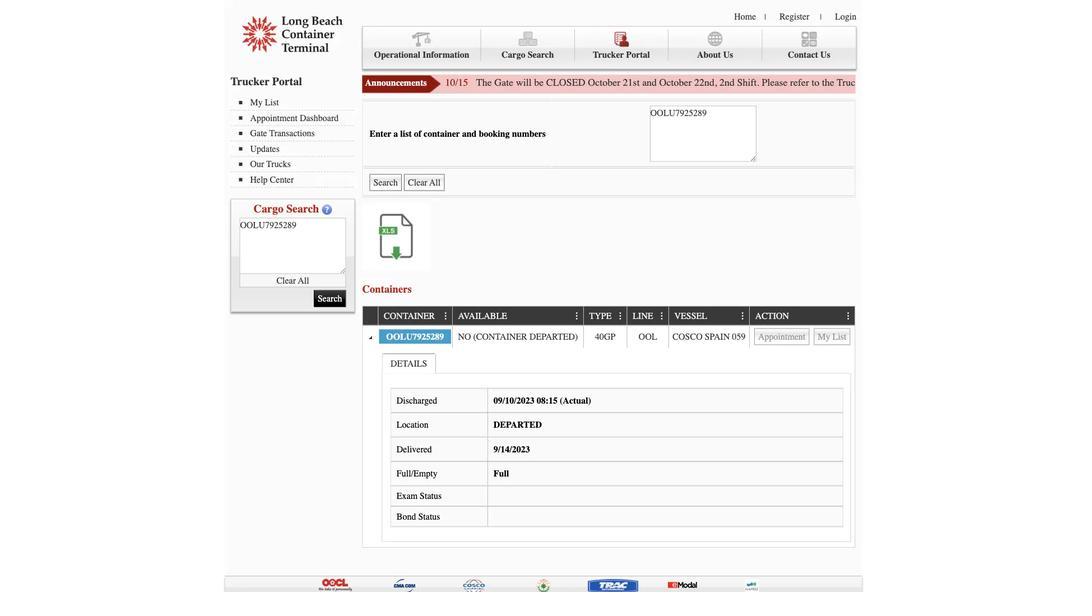 Task type: vqa. For each thing, say whether or not it's contained in the screenshot.
'Beach'
no



Task type: describe. For each thing, give the bounding box(es) containing it.
gate transactions link
[[239, 128, 354, 139]]

departed
[[494, 420, 542, 430]]

register
[[780, 11, 810, 22]]

(actual)
[[560, 395, 592, 406]]

about us
[[698, 50, 734, 60]]

hours
[[885, 77, 910, 88]]

all
[[298, 275, 309, 286]]

oolu7925289
[[386, 331, 444, 342]]

contact
[[788, 50, 819, 60]]

our trucks link
[[239, 159, 354, 169]]

edit column settings image for type
[[617, 312, 626, 321]]

ool cell
[[627, 325, 669, 348]]

operational
[[374, 50, 421, 60]]

059
[[733, 331, 746, 342]]

ool
[[639, 331, 658, 342]]

vessel link
[[675, 306, 713, 325]]

appointment dashboard link
[[239, 113, 354, 123]]

cargo inside cargo search link
[[502, 50, 526, 60]]

full/empty
[[397, 469, 438, 479]]

2 the from the left
[[1060, 77, 1072, 88]]

our
[[250, 159, 264, 169]]

will
[[516, 77, 532, 88]]

discharged
[[397, 395, 438, 406]]

cosco spain 059 cell
[[669, 325, 750, 348]]

Enter container numbers and/ or booking numbers. Press ESC to reset input box text field
[[650, 106, 757, 162]]

1 vertical spatial trucker
[[231, 75, 270, 88]]

vessel
[[675, 311, 708, 321]]

us for contact us
[[821, 50, 831, 60]]

updates link
[[239, 144, 354, 154]]

1 vertical spatial cargo
[[254, 202, 284, 215]]

tab list inside "tree grid"
[[379, 351, 854, 545]]

exam status
[[397, 491, 442, 501]]

location
[[397, 420, 429, 430]]

appointment
[[250, 113, 298, 123]]

my list link
[[239, 97, 354, 108]]

gate
[[998, 77, 1014, 88]]

2 horizontal spatial gate
[[864, 77, 883, 88]]

operational information
[[374, 50, 470, 60]]

line link
[[633, 306, 659, 325]]

containers
[[363, 283, 412, 295]]

register link
[[780, 11, 810, 22]]

action column header
[[750, 306, 855, 325]]

21st
[[623, 77, 640, 88]]

exam
[[397, 491, 418, 501]]

2 | from the left
[[821, 12, 822, 21]]

0 horizontal spatial and
[[462, 129, 477, 139]]

enter a list of container and booking numbers
[[370, 129, 546, 139]]

container
[[424, 129, 460, 139]]

action
[[756, 311, 790, 321]]

cell inside "tree grid"
[[750, 325, 855, 348]]

refer
[[791, 77, 810, 88]]

booking
[[479, 129, 510, 139]]

center
[[270, 174, 294, 185]]

contact us
[[788, 50, 831, 60]]

bond status
[[397, 512, 440, 522]]

login
[[836, 11, 857, 22]]

Enter container numbers and/ or booking numbers.  text field
[[240, 218, 346, 274]]

to
[[812, 77, 820, 88]]

2 october from the left
[[660, 77, 692, 88]]

details tab
[[382, 353, 436, 374]]

about us link
[[669, 29, 763, 61]]

row containing container
[[363, 306, 855, 325]]

status for exam status
[[420, 491, 442, 501]]

spain
[[705, 331, 730, 342]]

further
[[968, 77, 995, 88]]

numbers
[[512, 129, 546, 139]]

trucks
[[266, 159, 291, 169]]

cosco
[[673, 331, 703, 342]]

available link
[[458, 306, 513, 325]]

list
[[401, 129, 412, 139]]

gate inside my list appointment dashboard gate transactions updates our trucks help center
[[250, 128, 267, 139]]

row containing oolu7925289
[[363, 325, 855, 348]]

about
[[698, 50, 721, 60]]

wee
[[1075, 77, 1088, 88]]

announcements
[[365, 78, 427, 88]]

shift.
[[738, 77, 760, 88]]

no (container departed)
[[458, 331, 578, 342]]

edit column settings image for vessel
[[739, 312, 748, 321]]

list
[[265, 97, 279, 108]]

type
[[590, 311, 612, 321]]

container link
[[384, 306, 441, 325]]

truck
[[837, 77, 861, 88]]

menu bar containing my list
[[231, 96, 360, 188]]



Task type: locate. For each thing, give the bounding box(es) containing it.
2 row from the top
[[363, 325, 855, 348]]

1 horizontal spatial the
[[1060, 77, 1072, 88]]

0 horizontal spatial |
[[765, 12, 767, 21]]

type link
[[590, 306, 617, 325]]

1 vertical spatial portal
[[272, 75, 302, 88]]

the left wee
[[1060, 77, 1072, 88]]

tree grid
[[363, 306, 855, 547]]

us right contact
[[821, 50, 831, 60]]

us right about
[[724, 50, 734, 60]]

edit column settings image right "line"
[[658, 312, 667, 321]]

0 horizontal spatial trucker
[[231, 75, 270, 88]]

0 horizontal spatial gate
[[250, 128, 267, 139]]

2 edit column settings image from the left
[[739, 312, 748, 321]]

october left "21st"
[[588, 77, 621, 88]]

trucker portal
[[593, 50, 650, 60], [231, 75, 302, 88]]

updates
[[250, 144, 280, 154]]

0 horizontal spatial cargo
[[254, 202, 284, 215]]

container
[[384, 311, 435, 321]]

status right exam
[[420, 491, 442, 501]]

trucker
[[593, 50, 624, 60], [231, 75, 270, 88]]

type column header
[[584, 306, 627, 325]]

status for bond status
[[419, 512, 440, 522]]

clear all
[[277, 275, 309, 286]]

and right "21st"
[[643, 77, 657, 88]]

1 vertical spatial cargo search
[[254, 202, 319, 215]]

40gp cell
[[584, 325, 627, 348]]

1 | from the left
[[765, 12, 767, 21]]

gate right the truck
[[864, 77, 883, 88]]

row group containing oolu7925289
[[363, 325, 855, 547]]

line column header
[[627, 306, 669, 325]]

10/15 the gate will be closed october 21st and october 22nd, 2nd shift. please refer to the truck gate hours web page for further gate details for the wee
[[446, 77, 1088, 88]]

the right to in the right of the page
[[823, 77, 835, 88]]

contact us link
[[763, 29, 857, 61]]

for right details
[[1046, 77, 1058, 88]]

and left booking
[[462, 129, 477, 139]]

no (container departed) cell
[[453, 325, 584, 348]]

edit column settings image inside container column header
[[442, 312, 451, 321]]

0 horizontal spatial the
[[823, 77, 835, 88]]

details
[[391, 358, 428, 369]]

no
[[458, 331, 471, 342]]

1 horizontal spatial search
[[528, 50, 554, 60]]

departed)
[[530, 331, 578, 342]]

gate right the
[[495, 77, 514, 88]]

oolu7925289 cell
[[378, 325, 453, 348]]

enter
[[370, 129, 392, 139]]

0 horizontal spatial us
[[724, 50, 734, 60]]

edit column settings image for line
[[658, 312, 667, 321]]

home
[[735, 11, 757, 22]]

| left login link
[[821, 12, 822, 21]]

menu bar containing operational information
[[363, 26, 857, 69]]

2 us from the left
[[821, 50, 831, 60]]

1 horizontal spatial for
[[1046, 77, 1058, 88]]

home link
[[735, 11, 757, 22]]

0 vertical spatial and
[[643, 77, 657, 88]]

available
[[458, 311, 507, 321]]

help
[[250, 174, 268, 185]]

1 the from the left
[[823, 77, 835, 88]]

trucker portal up "21st"
[[593, 50, 650, 60]]

1 horizontal spatial trucker portal
[[593, 50, 650, 60]]

delivered
[[397, 444, 432, 455]]

be
[[534, 77, 544, 88]]

edit column settings image for container
[[442, 312, 451, 321]]

09/10/2023 08:15 (actual)
[[494, 395, 592, 406]]

bond
[[397, 512, 416, 522]]

0 vertical spatial trucker portal
[[593, 50, 650, 60]]

operational information link
[[363, 29, 481, 61]]

1 horizontal spatial and
[[643, 77, 657, 88]]

1 row from the top
[[363, 306, 855, 325]]

row group
[[363, 325, 855, 547]]

1 horizontal spatial gate
[[495, 77, 514, 88]]

cargo search down center
[[254, 202, 319, 215]]

container column header
[[378, 306, 453, 325]]

40gp
[[596, 331, 616, 342]]

tree grid containing container
[[363, 306, 855, 547]]

10/15
[[446, 77, 468, 88]]

0 vertical spatial cargo search
[[502, 50, 554, 60]]

trucker inside menu bar
[[593, 50, 624, 60]]

1 horizontal spatial portal
[[627, 50, 650, 60]]

a
[[394, 129, 398, 139]]

login link
[[836, 11, 857, 22]]

edit column settings image inside action column header
[[845, 312, 854, 321]]

edit column settings image inside type column header
[[617, 312, 626, 321]]

9/14/2023
[[494, 444, 530, 454]]

row up 40gp
[[363, 306, 855, 325]]

edit column settings image
[[573, 312, 582, 321], [617, 312, 626, 321], [658, 312, 667, 321]]

edit column settings image inside line column header
[[658, 312, 667, 321]]

0 horizontal spatial october
[[588, 77, 621, 88]]

transactions
[[269, 128, 315, 139]]

1 vertical spatial menu bar
[[231, 96, 360, 188]]

edit column settings image inside the "available" column header
[[573, 312, 582, 321]]

0 horizontal spatial trucker portal
[[231, 75, 302, 88]]

1 horizontal spatial edit column settings image
[[617, 312, 626, 321]]

1 horizontal spatial menu bar
[[363, 26, 857, 69]]

search up be on the top of page
[[528, 50, 554, 60]]

search
[[528, 50, 554, 60], [286, 202, 319, 215]]

menu bar
[[363, 26, 857, 69], [231, 96, 360, 188]]

cargo down help
[[254, 202, 284, 215]]

None submit
[[370, 174, 402, 191], [314, 290, 346, 307], [370, 174, 402, 191], [314, 290, 346, 307]]

3 edit column settings image from the left
[[658, 312, 667, 321]]

cell
[[750, 325, 855, 348]]

search down help center link
[[286, 202, 319, 215]]

0 horizontal spatial search
[[286, 202, 319, 215]]

cosco spain 059
[[673, 331, 746, 342]]

closed
[[547, 77, 586, 88]]

2 horizontal spatial edit column settings image
[[658, 312, 667, 321]]

status
[[420, 491, 442, 501], [419, 512, 440, 522]]

0 vertical spatial trucker
[[593, 50, 624, 60]]

0 vertical spatial portal
[[627, 50, 650, 60]]

for right the page
[[953, 77, 965, 88]]

edit column settings image for action
[[845, 312, 854, 321]]

cargo
[[502, 50, 526, 60], [254, 202, 284, 215]]

1 us from the left
[[724, 50, 734, 60]]

available column header
[[453, 306, 584, 325]]

row down type link
[[363, 325, 855, 348]]

0 horizontal spatial for
[[953, 77, 965, 88]]

search inside menu bar
[[528, 50, 554, 60]]

0 horizontal spatial portal
[[272, 75, 302, 88]]

row
[[363, 306, 855, 325], [363, 325, 855, 348]]

1 horizontal spatial cargo search
[[502, 50, 554, 60]]

status down exam status
[[419, 512, 440, 522]]

portal up "21st"
[[627, 50, 650, 60]]

0 horizontal spatial menu bar
[[231, 96, 360, 188]]

1 vertical spatial search
[[286, 202, 319, 215]]

|
[[765, 12, 767, 21], [821, 12, 822, 21]]

my
[[250, 97, 263, 108]]

0 horizontal spatial edit column settings image
[[573, 312, 582, 321]]

october left 22nd,
[[660, 77, 692, 88]]

1 for from the left
[[953, 77, 965, 88]]

us for about us
[[724, 50, 734, 60]]

clear
[[277, 275, 296, 286]]

edit column settings image for available
[[573, 312, 582, 321]]

my list appointment dashboard gate transactions updates our trucks help center
[[250, 97, 339, 185]]

edit column settings image left the type
[[573, 312, 582, 321]]

1 horizontal spatial cargo
[[502, 50, 526, 60]]

1 vertical spatial and
[[462, 129, 477, 139]]

1 vertical spatial trucker portal
[[231, 75, 302, 88]]

1 horizontal spatial us
[[821, 50, 831, 60]]

edit column settings image right the type
[[617, 312, 626, 321]]

line
[[633, 311, 654, 321]]

october
[[588, 77, 621, 88], [660, 77, 692, 88]]

cargo search link
[[481, 29, 575, 61]]

tab list
[[379, 351, 854, 545]]

help center link
[[239, 174, 354, 185]]

09/10/2023
[[494, 395, 535, 406]]

1 october from the left
[[588, 77, 621, 88]]

action link
[[756, 306, 795, 325]]

and
[[643, 77, 657, 88], [462, 129, 477, 139]]

08:15
[[537, 395, 558, 406]]

1 horizontal spatial |
[[821, 12, 822, 21]]

web
[[912, 77, 929, 88]]

0 vertical spatial search
[[528, 50, 554, 60]]

3 edit column settings image from the left
[[845, 312, 854, 321]]

cargo up "will"
[[502, 50, 526, 60]]

2 edit column settings image from the left
[[617, 312, 626, 321]]

vessel column header
[[669, 306, 750, 325]]

1 edit column settings image from the left
[[442, 312, 451, 321]]

edit column settings image
[[442, 312, 451, 321], [739, 312, 748, 321], [845, 312, 854, 321]]

2nd
[[720, 77, 735, 88]]

trucker portal link
[[575, 29, 669, 61]]

(container
[[474, 331, 528, 342]]

1 vertical spatial status
[[419, 512, 440, 522]]

0 vertical spatial menu bar
[[363, 26, 857, 69]]

0 vertical spatial status
[[420, 491, 442, 501]]

None button
[[404, 174, 445, 191], [755, 328, 810, 345], [814, 328, 851, 345], [404, 174, 445, 191], [755, 328, 810, 345], [814, 328, 851, 345]]

information
[[423, 50, 470, 60]]

edit column settings image inside vessel column header
[[739, 312, 748, 321]]

1 horizontal spatial october
[[660, 77, 692, 88]]

trucker portal up list
[[231, 75, 302, 88]]

us
[[724, 50, 734, 60], [821, 50, 831, 60]]

portal up my list link on the left top
[[272, 75, 302, 88]]

please
[[762, 77, 788, 88]]

the
[[477, 77, 492, 88]]

trucker up my
[[231, 75, 270, 88]]

tab list containing details
[[379, 351, 854, 545]]

| right home
[[765, 12, 767, 21]]

0 horizontal spatial edit column settings image
[[442, 312, 451, 321]]

22nd,
[[695, 77, 718, 88]]

1 edit column settings image from the left
[[573, 312, 582, 321]]

2 horizontal spatial edit column settings image
[[845, 312, 854, 321]]

trucker up "21st"
[[593, 50, 624, 60]]

gate up updates
[[250, 128, 267, 139]]

dashboard
[[300, 113, 339, 123]]

of
[[414, 129, 422, 139]]

2 for from the left
[[1046, 77, 1058, 88]]

details
[[1017, 77, 1043, 88]]

0 vertical spatial cargo
[[502, 50, 526, 60]]

page
[[932, 77, 951, 88]]

clear all button
[[240, 274, 346, 287]]

1 horizontal spatial trucker
[[593, 50, 624, 60]]

0 horizontal spatial cargo search
[[254, 202, 319, 215]]

1 horizontal spatial edit column settings image
[[739, 312, 748, 321]]

cargo search up "will"
[[502, 50, 554, 60]]



